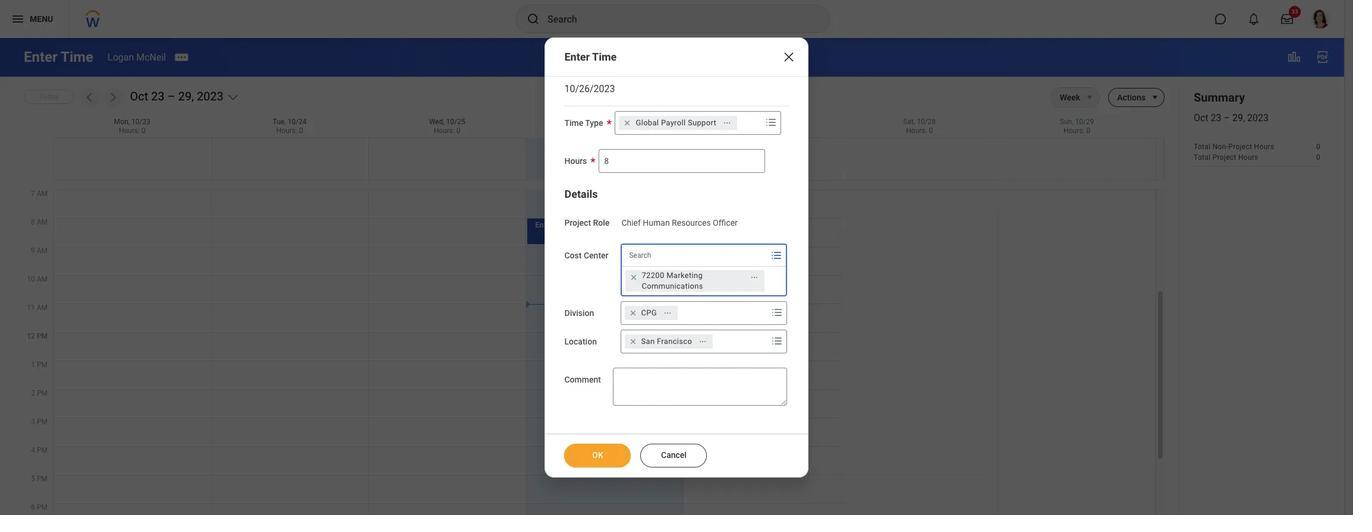 Task type: locate. For each thing, give the bounding box(es) containing it.
3
[[31, 418, 35, 427]]

ok
[[593, 451, 604, 460]]

hours: down tue, 10/24
[[277, 127, 297, 135]]

francisco
[[657, 337, 693, 346]]

x small image inside san francisco, press delete to clear value. option
[[627, 336, 639, 348]]

hours
[[1255, 143, 1275, 151], [1239, 154, 1259, 162], [565, 157, 587, 166]]

time
[[61, 49, 93, 65], [593, 51, 617, 63], [565, 118, 584, 128], [555, 221, 573, 230]]

2 vertical spatial project
[[565, 218, 591, 228]]

tue,
[[273, 118, 286, 126]]

related actions image
[[723, 119, 732, 127], [750, 273, 759, 282], [664, 309, 672, 317]]

1 horizontal spatial oct 23 – 29, 2023
[[1195, 112, 1269, 124]]

hours: 0
[[119, 127, 146, 135], [277, 127, 303, 135], [434, 127, 461, 135], [592, 127, 618, 135], [749, 127, 776, 135], [907, 127, 933, 135], [1064, 127, 1091, 135]]

hours: down the "sat, 10/28"
[[907, 127, 928, 135]]

5 am from the top
[[37, 304, 48, 312]]

pm
[[37, 333, 48, 341], [37, 361, 48, 369], [37, 390, 48, 398], [37, 418, 48, 427], [37, 447, 48, 455], [37, 475, 48, 484], [37, 504, 48, 512]]

tue, 10/24
[[273, 118, 307, 126]]

0 vertical spatial 23
[[151, 89, 165, 104]]

9
[[31, 247, 35, 255]]

project left role
[[565, 218, 591, 228]]

0 vertical spatial 29,
[[178, 89, 194, 104]]

0 vertical spatial 2023
[[197, 89, 224, 104]]

1 horizontal spatial –
[[1225, 112, 1231, 124]]

oct 23 – 29, 2023 up 10/23
[[130, 89, 224, 104]]

x small image
[[622, 117, 634, 129], [627, 307, 639, 319]]

1 vertical spatial prompts image
[[770, 306, 784, 320]]

pm right 4
[[37, 447, 48, 455]]

enter time
[[24, 49, 93, 65], [565, 51, 617, 63], [535, 221, 573, 230]]

details button
[[565, 188, 598, 201]]

prompts image for time type
[[765, 115, 779, 130]]

1 am from the top
[[37, 190, 48, 198]]

global
[[636, 118, 659, 127]]

1 vertical spatial project
[[1213, 154, 1237, 162]]

x small image left the san
[[627, 336, 639, 348]]

total
[[1195, 143, 1211, 151], [1195, 154, 1211, 162]]

1 total from the top
[[1195, 143, 1211, 151]]

2 am from the top
[[37, 218, 48, 227]]

am right 7
[[37, 190, 48, 198]]

10/29
[[1076, 118, 1095, 126]]

notifications large image
[[1249, 13, 1261, 25]]

7 am
[[31, 190, 48, 198]]

logan mcneil
[[108, 51, 166, 63]]

total for total project hours
[[1195, 154, 1211, 162]]

am for 10 am
[[37, 275, 48, 284]]

1 vertical spatial 2023
[[1248, 112, 1269, 124]]

hours: down 'wed, 10/25'
[[434, 127, 455, 135]]

7 hours: 0 from the left
[[1064, 127, 1091, 135]]

am right 11
[[37, 304, 48, 312]]

communications
[[642, 282, 704, 291]]

am
[[37, 190, 48, 198], [37, 218, 48, 227], [37, 247, 48, 255], [37, 275, 48, 284], [37, 304, 48, 312]]

3 hours: from the left
[[434, 127, 455, 135]]

x small image inside cpg, press delete to clear value. "option"
[[627, 307, 639, 319]]

x small image left global
[[622, 117, 634, 129]]

project role
[[565, 218, 610, 228]]

3 hours: 0 from the left
[[434, 127, 461, 135]]

fri, 10/27
[[747, 118, 778, 126]]

time left type
[[565, 118, 584, 128]]

pm right 6
[[37, 504, 48, 512]]

x small image for 72200
[[628, 272, 640, 284]]

4 hours: 0 from the left
[[592, 127, 618, 135]]

oct down summary
[[1195, 112, 1209, 124]]

0 vertical spatial x small image
[[628, 272, 640, 284]]

enter left project role
[[535, 221, 554, 230]]

hours: down "thu, 10/26"
[[592, 127, 613, 135]]

29, down summary
[[1233, 112, 1246, 124]]

total left non-
[[1195, 143, 1211, 151]]

0 vertical spatial project
[[1229, 143, 1253, 151]]

location
[[565, 337, 597, 347]]

3 am from the top
[[37, 247, 48, 255]]

enter time up cost
[[535, 221, 573, 230]]

1 horizontal spatial 29,
[[1233, 112, 1246, 124]]

x small image left 72200
[[628, 272, 640, 284]]

–
[[168, 89, 175, 104], [1225, 112, 1231, 124]]

0
[[142, 127, 146, 135], [299, 127, 303, 135], [457, 127, 461, 135], [614, 127, 618, 135], [772, 127, 776, 135], [929, 127, 933, 135], [1087, 127, 1091, 135], [1317, 143, 1321, 151], [1317, 154, 1321, 162]]

2 vertical spatial related actions image
[[664, 309, 672, 317]]

2 total from the top
[[1195, 154, 1211, 162]]

1 vertical spatial total
[[1195, 154, 1211, 162]]

12
[[27, 333, 35, 341]]

total down total non-project hours
[[1195, 154, 1211, 162]]

1 vertical spatial x small image
[[627, 336, 639, 348]]

0 horizontal spatial oct 23 – 29, 2023
[[130, 89, 224, 104]]

3 pm
[[31, 418, 48, 427]]

Comment text field
[[613, 368, 787, 406]]

pm right "3" in the left bottom of the page
[[37, 418, 48, 427]]

x small image inside the global payroll support, press delete to clear value. option
[[622, 117, 634, 129]]

6 pm
[[31, 504, 48, 512]]

project
[[1229, 143, 1253, 151], [1213, 154, 1237, 162], [565, 218, 591, 228]]

2023 up total non-project hours
[[1248, 112, 1269, 124]]

oct 23 – 29, 2023 down summary
[[1195, 112, 1269, 124]]

division
[[565, 309, 594, 318]]

prompts image
[[765, 115, 779, 130], [770, 306, 784, 320]]

pm right 2
[[37, 390, 48, 398]]

2 hours: 0 from the left
[[277, 127, 303, 135]]

summary
[[1195, 90, 1246, 105]]

related actions image right the cpg element
[[664, 309, 672, 317]]

1 vertical spatial 29,
[[1233, 112, 1246, 124]]

oct up 10/23
[[130, 89, 148, 104]]

0 horizontal spatial 29,
[[178, 89, 194, 104]]

hours: 0 down mon, 10/23
[[119, 127, 146, 135]]

enter up "today"
[[24, 49, 58, 65]]

1 vertical spatial related actions image
[[750, 273, 759, 282]]

pm for 3 pm
[[37, 418, 48, 427]]

3 pm from the top
[[37, 390, 48, 398]]

2 pm
[[31, 390, 48, 398]]

x small image left the cpg element
[[627, 307, 639, 319]]

pm right 1
[[37, 361, 48, 369]]

5 hours: from the left
[[749, 127, 770, 135]]

6 hours: from the left
[[907, 127, 928, 135]]

0 horizontal spatial related actions image
[[664, 309, 672, 317]]

dialog
[[545, 38, 809, 478]]

wed,
[[429, 118, 445, 126]]

am right 9
[[37, 247, 48, 255]]

0 vertical spatial total
[[1195, 143, 1211, 151]]

0 vertical spatial –
[[168, 89, 175, 104]]

1 pm
[[31, 361, 48, 369]]

6 pm from the top
[[37, 475, 48, 484]]

1 horizontal spatial related actions image
[[723, 119, 732, 127]]

cancel
[[662, 451, 687, 460]]

23
[[151, 89, 165, 104], [1212, 112, 1222, 124]]

2023
[[197, 89, 224, 104], [1248, 112, 1269, 124]]

1 vertical spatial –
[[1225, 112, 1231, 124]]

hours: 0 down sun, 10/29
[[1064, 127, 1091, 135]]

time up chevron left image
[[61, 49, 93, 65]]

2 pm from the top
[[37, 361, 48, 369]]

am for 11 am
[[37, 304, 48, 312]]

0 horizontal spatial 23
[[151, 89, 165, 104]]

related actions image left the fri,
[[723, 119, 732, 127]]

10/24
[[288, 118, 307, 126]]

x small image
[[628, 272, 640, 284], [627, 336, 639, 348]]

6
[[31, 504, 35, 512]]

chevron down image
[[227, 92, 239, 104]]

oct
[[130, 89, 148, 104], [1195, 112, 1209, 124]]

search image
[[526, 12, 541, 26]]

pm right 12
[[37, 333, 48, 341]]

5 pm from the top
[[37, 447, 48, 455]]

enter time up "today"
[[24, 49, 93, 65]]

sun,
[[1061, 118, 1074, 126]]

type
[[586, 118, 604, 128]]

am right 10
[[37, 275, 48, 284]]

1 pm from the top
[[37, 333, 48, 341]]

fri,
[[747, 118, 757, 126]]

total project hours
[[1195, 154, 1259, 162]]

0 vertical spatial prompts image
[[765, 115, 779, 130]]

today button
[[24, 90, 74, 104]]

23 down summary
[[1212, 112, 1222, 124]]

0 horizontal spatial oct
[[130, 89, 148, 104]]

6 hours: 0 from the left
[[907, 127, 933, 135]]

time up 10/26/2023
[[593, 51, 617, 63]]

marketing
[[667, 271, 703, 280]]

details
[[565, 188, 598, 201]]

hours: 0 down 'wed, 10/25'
[[434, 127, 461, 135]]

hours: 0 down the "sat, 10/28"
[[907, 127, 933, 135]]

23 down mcneil
[[151, 89, 165, 104]]

x small image inside 72200 marketing communications, press delete to clear value. option
[[628, 272, 640, 284]]

7
[[31, 190, 35, 198]]

enter time up 10/26/2023
[[565, 51, 617, 63]]

hours:
[[119, 127, 140, 135], [277, 127, 297, 135], [434, 127, 455, 135], [592, 127, 613, 135], [749, 127, 770, 135], [907, 127, 928, 135], [1064, 127, 1085, 135]]

hours: 0 down tue, 10/24
[[277, 127, 303, 135]]

1 horizontal spatial 23
[[1212, 112, 1222, 124]]

actions
[[1118, 93, 1146, 102]]

0 vertical spatial oct 23 – 29, 2023
[[130, 89, 224, 104]]

project down non-
[[1213, 154, 1237, 162]]

0 vertical spatial related actions image
[[723, 119, 732, 127]]

4 am from the top
[[37, 275, 48, 284]]

cost center
[[565, 251, 609, 260]]

related actions image down cost center field
[[750, 273, 759, 282]]

am right 8
[[37, 218, 48, 227]]

0 vertical spatial x small image
[[622, 117, 634, 129]]

hours: down mon, 10/23
[[119, 127, 140, 135]]

1 vertical spatial prompts image
[[770, 334, 784, 349]]

week
[[1061, 93, 1081, 102]]

5 hours: 0 from the left
[[749, 127, 776, 135]]

enter up 10/26/2023
[[565, 51, 590, 63]]

hours: down sun, 10/29
[[1064, 127, 1085, 135]]

actions button
[[1109, 88, 1146, 107]]

pm for 4 pm
[[37, 447, 48, 455]]

cost
[[565, 251, 582, 260]]

dialog containing enter time
[[545, 38, 809, 478]]

am for 7 am
[[37, 190, 48, 198]]

pm right 5
[[37, 475, 48, 484]]

enter
[[24, 49, 58, 65], [565, 51, 590, 63], [535, 221, 554, 230]]

10/26/2023
[[565, 83, 615, 95]]

prompts image
[[770, 249, 784, 263], [770, 334, 784, 349]]

1 vertical spatial x small image
[[627, 307, 639, 319]]

enter time link
[[526, 218, 683, 246]]

hours: 0 down fri, 10/27
[[749, 127, 776, 135]]

1 horizontal spatial enter
[[535, 221, 554, 230]]

prompts image inside details group
[[770, 306, 784, 320]]

project up 'total project hours' on the top of the page
[[1229, 143, 1253, 151]]

7 pm from the top
[[37, 504, 48, 512]]

29, left chevron down icon
[[178, 89, 194, 104]]

5 pm
[[31, 475, 48, 484]]

hours: down fri, 10/27
[[749, 127, 770, 135]]

related actions image inside cpg, press delete to clear value. "option"
[[664, 309, 672, 317]]

8
[[31, 218, 35, 227]]

10
[[27, 275, 35, 284]]

hours: 0 down "thu, 10/26"
[[592, 127, 618, 135]]

4 pm from the top
[[37, 418, 48, 427]]

2023 left chevron down icon
[[197, 89, 224, 104]]

0 horizontal spatial –
[[168, 89, 175, 104]]

1 horizontal spatial oct
[[1195, 112, 1209, 124]]

related actions image inside the global payroll support, press delete to clear value. option
[[723, 119, 732, 127]]



Task type: vqa. For each thing, say whether or not it's contained in the screenshot.
bottom (7)
no



Task type: describe. For each thing, give the bounding box(es) containing it.
x small image for division
[[627, 307, 639, 319]]

role
[[593, 218, 610, 228]]

1
[[31, 361, 35, 369]]

related actions image for time type
[[723, 119, 732, 127]]

time type
[[565, 118, 604, 128]]

10/27
[[759, 118, 778, 126]]

72200 marketing communications, press delete to clear value. option
[[626, 271, 765, 292]]

enter inside enter time link
[[535, 221, 554, 230]]

am for 9 am
[[37, 247, 48, 255]]

cpg
[[642, 309, 657, 318]]

pm for 6 pm
[[37, 504, 48, 512]]

chief human resources officer
[[622, 218, 738, 228]]

thu,
[[588, 118, 601, 126]]

10/26
[[603, 118, 622, 126]]

sat, 10/28
[[904, 118, 936, 126]]

related actions image
[[699, 338, 707, 346]]

view printable version (pdf) image
[[1317, 50, 1331, 64]]

related actions image for division
[[664, 309, 672, 317]]

wed, 10/25
[[429, 118, 466, 126]]

time up cost
[[555, 221, 573, 230]]

inbox large image
[[1282, 13, 1294, 25]]

7 hours: from the left
[[1064, 127, 1085, 135]]

prompts image for division
[[770, 306, 784, 320]]

1 horizontal spatial 2023
[[1248, 112, 1269, 124]]

x small image for time type
[[622, 117, 634, 129]]

hours down total non-project hours
[[1239, 154, 1259, 162]]

0 vertical spatial prompts image
[[770, 249, 784, 263]]

2 hours: from the left
[[277, 127, 297, 135]]

sun, 10/29
[[1061, 118, 1095, 126]]

logan
[[108, 51, 134, 63]]

1 vertical spatial oct 23 – 29, 2023
[[1195, 112, 1269, 124]]

ok button
[[565, 444, 631, 468]]

12 pm
[[27, 333, 48, 341]]

10/25
[[447, 118, 466, 126]]

resources
[[672, 218, 711, 228]]

non-
[[1213, 143, 1229, 151]]

pm for 12 pm
[[37, 333, 48, 341]]

2 horizontal spatial related actions image
[[750, 273, 759, 282]]

payroll
[[661, 118, 686, 127]]

Cost Center field
[[622, 245, 786, 266]]

2
[[31, 390, 35, 398]]

center
[[584, 251, 609, 260]]

profile logan mcneil element
[[1305, 6, 1338, 32]]

san
[[642, 337, 655, 346]]

72200 marketing communications element
[[642, 271, 744, 292]]

1 vertical spatial oct
[[1195, 112, 1209, 124]]

officer
[[713, 218, 738, 228]]

Hours text field
[[599, 149, 766, 173]]

0 horizontal spatial 2023
[[197, 89, 224, 104]]

4 hours: from the left
[[592, 127, 613, 135]]

2 horizontal spatial enter
[[565, 51, 590, 63]]

hours up 'total project hours' on the top of the page
[[1255, 143, 1275, 151]]

4
[[31, 447, 35, 455]]

chief
[[622, 218, 641, 228]]

am for 8 am
[[37, 218, 48, 227]]

global payroll support element
[[636, 118, 717, 129]]

pm for 5 pm
[[37, 475, 48, 484]]

pm for 2 pm
[[37, 390, 48, 398]]

1 hours: 0 from the left
[[119, 127, 146, 135]]

logan mcneil link
[[108, 51, 166, 63]]

thu, 10/26
[[588, 118, 622, 126]]

cpg element
[[642, 308, 657, 319]]

enter time main content
[[0, 38, 1345, 516]]

9 am
[[31, 247, 48, 255]]

today
[[39, 92, 59, 101]]

1 hours: from the left
[[119, 127, 140, 135]]

mon,
[[114, 118, 130, 126]]

5
[[31, 475, 35, 484]]

support
[[688, 118, 717, 127]]

11
[[27, 304, 35, 312]]

0 vertical spatial oct
[[130, 89, 148, 104]]

view related information image
[[1288, 50, 1302, 64]]

total non-project hours
[[1195, 143, 1275, 151]]

72200 marketing communications
[[642, 271, 704, 291]]

san francisco, press delete to clear value. option
[[625, 335, 713, 349]]

details group
[[565, 187, 789, 406]]

week button
[[1052, 88, 1081, 107]]

cancel button
[[641, 444, 708, 468]]

0 horizontal spatial enter
[[24, 49, 58, 65]]

10 am
[[27, 275, 48, 284]]

total for total non-project hours
[[1195, 143, 1211, 151]]

human
[[643, 218, 670, 228]]

san francisco
[[642, 337, 693, 346]]

pm for 1 pm
[[37, 361, 48, 369]]

72200
[[642, 271, 665, 280]]

chevron left image
[[84, 92, 96, 104]]

8 am
[[31, 218, 48, 227]]

10/28
[[917, 118, 936, 126]]

4 pm
[[31, 447, 48, 455]]

1 vertical spatial 23
[[1212, 112, 1222, 124]]

global payroll support, press delete to clear value. option
[[620, 116, 738, 130]]

mon, 10/23
[[114, 118, 151, 126]]

mcneil
[[136, 51, 166, 63]]

hours up details "button"
[[565, 157, 587, 166]]

comment
[[565, 375, 601, 385]]

11 am
[[27, 304, 48, 312]]

x image
[[782, 50, 796, 64]]

x small image for san
[[627, 336, 639, 348]]

cpg, press delete to clear value. option
[[625, 306, 678, 321]]

project inside details group
[[565, 218, 591, 228]]

san francisco element
[[642, 337, 693, 347]]

chevron right image
[[107, 92, 119, 104]]

global payroll support
[[636, 118, 717, 127]]

sat,
[[904, 118, 916, 126]]

10/23
[[132, 118, 151, 126]]



